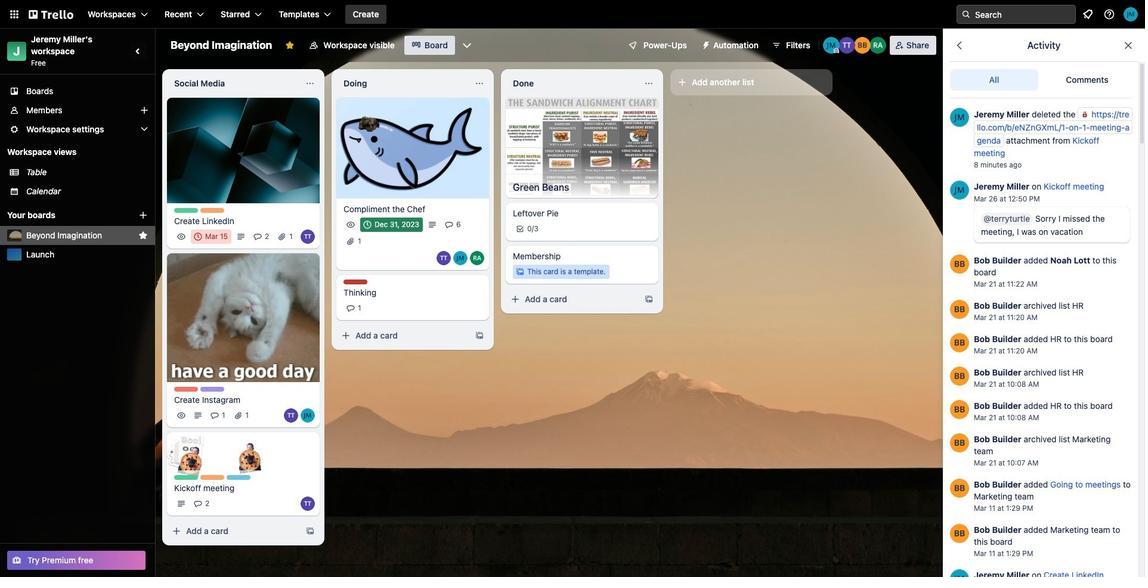 Task type: describe. For each thing, give the bounding box(es) containing it.
4 bob builder (bobbuilder40) image from the top
[[951, 525, 970, 544]]

3 bob builder (bobbuilder40) image from the top
[[951, 479, 970, 498]]

color: purple, title: none image
[[201, 387, 224, 392]]

0 vertical spatial create from template… image
[[475, 331, 485, 341]]

color: orange, title: none image for 2nd color: green, title: none icon from the bottom of the page
[[201, 208, 224, 213]]

error image
[[1082, 110, 1090, 119]]

2 color: green, title: none image from the top
[[174, 476, 198, 480]]

add board image
[[138, 211, 148, 220]]

customize views image
[[461, 39, 473, 51]]

1 horizontal spatial https://media3.giphy.com/media/uzbc1merae75kv3oqd/100w.gif?cid=ad960664cgd8q560jl16i4tqsq6qk30rgh2t6st4j6ihzo35&ep=v1_stickers_search&rid=100w.gif&ct=s image
[[234, 431, 278, 475]]

sm image
[[697, 36, 714, 53]]

0 horizontal spatial terry turtle (terryturtle) image
[[284, 409, 298, 423]]

2 bob builder (bobbuilder40) image from the top
[[951, 434, 970, 453]]

create from template… image
[[645, 295, 654, 304]]

pete ghost image
[[166, 433, 204, 471]]

1 horizontal spatial ruby anderson (rubyanderson7) image
[[870, 37, 887, 54]]

this member is an admin of this board. image
[[834, 48, 840, 54]]

color: red, title: none image
[[174, 387, 198, 392]]

1 bob builder (bobbuilder40) image from the top
[[951, 300, 970, 319]]

Search field
[[972, 6, 1076, 23]]

color: sky, title: "sparkling" element
[[227, 476, 251, 480]]



Task type: locate. For each thing, give the bounding box(es) containing it.
color: green, title: none image right add board image
[[174, 208, 198, 213]]

bob builder (bobbuilder40) image
[[854, 37, 871, 54], [951, 255, 970, 274], [951, 334, 970, 353], [951, 367, 970, 386], [951, 400, 970, 420]]

0 horizontal spatial jeremy miller (jeremymiller198) image
[[823, 37, 840, 54]]

0 vertical spatial jeremy miller (jeremymiller198) image
[[823, 37, 840, 54]]

2 color: orange, title: none image from the top
[[201, 476, 224, 480]]

1 vertical spatial terry turtle (terryturtle) image
[[284, 409, 298, 423]]

1 vertical spatial jeremy miller (jeremymiller198) image
[[951, 181, 970, 200]]

your boards with 2 items element
[[7, 208, 121, 223]]

color: green, title: none image
[[174, 208, 198, 213], [174, 476, 198, 480]]

color: bold red, title: "thoughts" element
[[344, 280, 368, 284]]

1 vertical spatial create from template… image
[[306, 527, 315, 537]]

0 vertical spatial terry turtle (terryturtle) image
[[301, 230, 315, 244]]

color: orange, title: none image for 1st color: green, title: none icon from the bottom
[[201, 476, 224, 480]]

https://media3.giphy.com/media/uzbc1merae75kv3oqd/100w.gif?cid=ad960664cgd8q560jl16i4tqsq6qk30rgh2t6st4j6ihzo35&ep=v1_stickers_search&rid=100w.gif&ct=s image
[[234, 431, 278, 475], [177, 436, 222, 480]]

1 vertical spatial color: orange, title: none image
[[201, 476, 224, 480]]

0 notifications image
[[1081, 7, 1096, 21]]

0 vertical spatial ruby anderson (rubyanderson7) image
[[870, 37, 887, 54]]

0 vertical spatial color: orange, title: none image
[[201, 208, 224, 213]]

0 vertical spatial terry turtle (terryturtle) image
[[839, 37, 856, 54]]

https://media3.giphy.com/media/uzbc1merae75kv3oqd/100w.gif?cid=ad960664cgd8q560jl16i4tqsq6qk30rgh2t6st4j6ihzo35&ep=v1_stickers_search&rid=100w.gif&ct=s image up 'color: sky, title: "sparkling"' element at left
[[234, 431, 278, 475]]

None text field
[[167, 74, 301, 93], [506, 74, 640, 93], [167, 74, 301, 93], [506, 74, 640, 93]]

color: green, title: none image down "pete ghost" image
[[174, 476, 198, 480]]

create from template… image
[[475, 331, 485, 341], [306, 527, 315, 537]]

primary element
[[0, 0, 1146, 29]]

0 horizontal spatial ruby anderson (rubyanderson7) image
[[470, 251, 485, 265]]

back to home image
[[29, 5, 73, 24]]

1 color: orange, title: none image from the top
[[201, 208, 224, 213]]

star or unstar board image
[[286, 41, 295, 50]]

1 color: green, title: none image from the top
[[174, 208, 198, 213]]

1 vertical spatial ruby anderson (rubyanderson7) image
[[470, 251, 485, 265]]

0 horizontal spatial create from template… image
[[306, 527, 315, 537]]

1 vertical spatial color: green, title: none image
[[174, 476, 198, 480]]

https://media3.giphy.com/media/uzbc1merae75kv3oqd/100w.gif?cid=ad960664cgd8q560jl16i4tqsq6qk30rgh2t6st4j6ihzo35&ep=v1_stickers_search&rid=100w.gif&ct=s image left 'color: sky, title: "sparkling"' element at left
[[177, 436, 222, 480]]

0 horizontal spatial https://media3.giphy.com/media/uzbc1merae75kv3oqd/100w.gif?cid=ad960664cgd8q560jl16i4tqsq6qk30rgh2t6st4j6ihzo35&ep=v1_stickers_search&rid=100w.gif&ct=s image
[[177, 436, 222, 480]]

1 horizontal spatial create from template… image
[[475, 331, 485, 341]]

https://media1.giphy.com/media/3ov9jucrjra1ggg9vu/100w.gif?cid=ad960664cgd8q560jl16i4tqsq6qk30rgh2t6st4j6ihzo35&ep=v1_stickers_search&rid=100w.gif&ct=s image
[[351, 97, 391, 137]]

terry turtle (terryturtle) image for color: orange, title: none image associated with 2nd color: green, title: none icon from the bottom of the page
[[301, 230, 315, 244]]

bob builder (bobbuilder40) image
[[951, 300, 970, 319], [951, 434, 970, 453], [951, 479, 970, 498], [951, 525, 970, 544]]

ruby anderson (rubyanderson7) image
[[870, 37, 887, 54], [470, 251, 485, 265]]

workspace navigation collapse icon image
[[130, 43, 147, 60]]

1 vertical spatial terry turtle (terryturtle) image
[[437, 251, 451, 265]]

terry turtle (terryturtle) image for color: orange, title: none image corresponding to 1st color: green, title: none icon from the bottom
[[301, 497, 315, 511]]

1 horizontal spatial terry turtle (terryturtle) image
[[839, 37, 856, 54]]

2 vertical spatial terry turtle (terryturtle) image
[[301, 497, 315, 511]]

jeremy miller (jeremymiller198) image
[[823, 37, 840, 54], [951, 181, 970, 200]]

jeremy miller (jeremymiller198) image
[[1124, 7, 1139, 21], [951, 108, 970, 127], [454, 251, 468, 265], [301, 409, 315, 423]]

None text field
[[337, 74, 470, 93]]

1 horizontal spatial jeremy miller (jeremymiller198) image
[[951, 181, 970, 200]]

open information menu image
[[1104, 8, 1116, 20]]

terry turtle (terryturtle) image
[[301, 230, 315, 244], [437, 251, 451, 265], [301, 497, 315, 511]]

terry turtle (terryturtle) image
[[839, 37, 856, 54], [284, 409, 298, 423]]

starred icon image
[[138, 231, 148, 241]]

color: orange, title: none image
[[201, 208, 224, 213], [201, 476, 224, 480]]

None checkbox
[[360, 218, 423, 232], [191, 230, 232, 244], [360, 218, 423, 232], [191, 230, 232, 244]]

Board name text field
[[165, 36, 278, 55]]

0 vertical spatial color: green, title: none image
[[174, 208, 198, 213]]

search image
[[962, 10, 972, 19]]



Task type: vqa. For each thing, say whether or not it's contained in the screenshot.
board 'icon'
no



